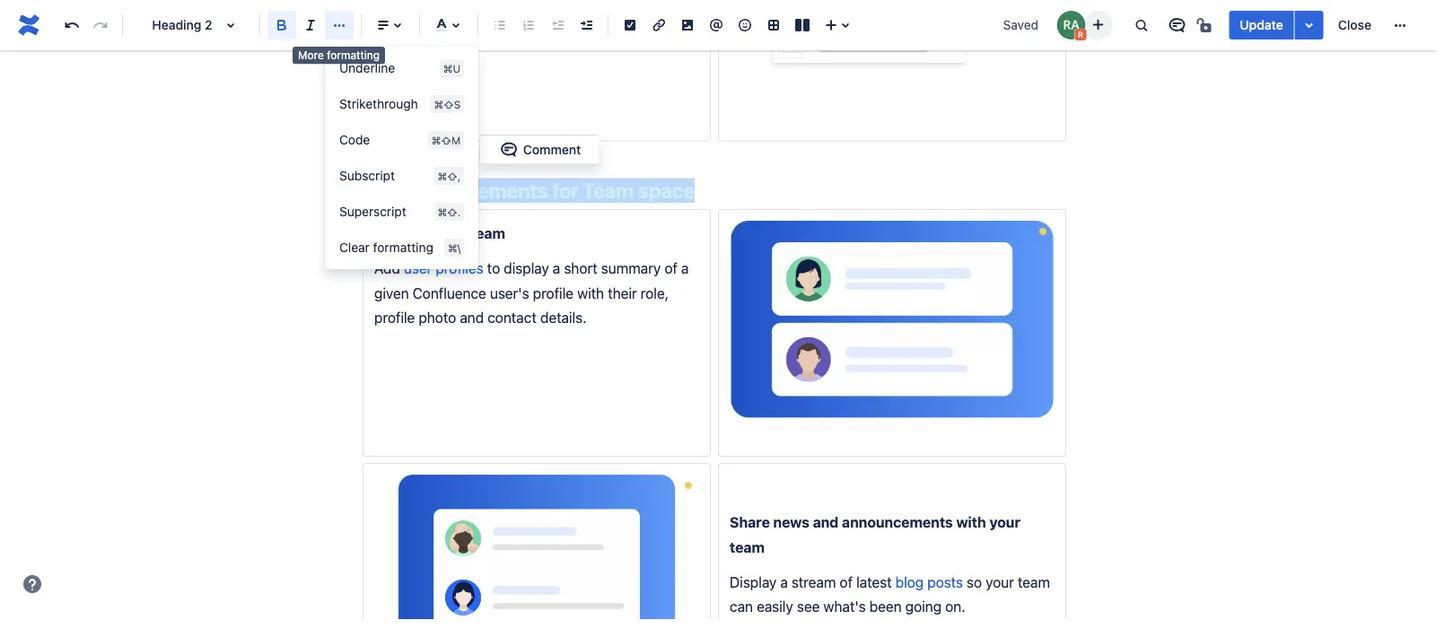 Task type: describe. For each thing, give the bounding box(es) containing it.
add user profiles
[[374, 260, 484, 277]]

and inside to display a short summary of a given confluence user's profile with their role, profile photo and contact details.
[[460, 309, 484, 326]]

short
[[564, 260, 598, 277]]

group containing underline
[[325, 50, 479, 266]]

display
[[504, 260, 549, 277]]

table image
[[763, 14, 785, 36]]

the
[[445, 224, 467, 242]]

display
[[730, 574, 777, 591]]

their
[[608, 284, 637, 302]]

user
[[404, 260, 432, 277]]

latest
[[857, 574, 892, 591]]

introduce
[[374, 224, 441, 242]]

more formatting tooltip
[[293, 47, 385, 64]]

bullet list ⌘⇧8 image
[[489, 14, 511, 36]]

superscript
[[339, 204, 407, 219]]

more formatting image
[[329, 14, 350, 36]]

⌘⇧m
[[432, 134, 461, 146]]

add image, video, or file image
[[677, 14, 699, 36]]

invite to edit image
[[1088, 14, 1109, 35]]

share news and announcements with your team
[[730, 514, 1024, 556]]

code
[[339, 132, 370, 147]]

subscript
[[339, 168, 395, 183]]

your inside share news and announcements with your team
[[990, 514, 1021, 531]]

clear
[[339, 240, 370, 255]]

formatting for more formatting
[[327, 49, 380, 62]]

underline
[[339, 61, 395, 75]]

for
[[553, 178, 579, 203]]

summary
[[601, 260, 661, 277]]

numbered list ⌘⇧7 image
[[518, 14, 540, 36]]

team
[[583, 178, 634, 203]]

role,
[[641, 284, 669, 302]]

given
[[374, 284, 409, 302]]

close button
[[1328, 11, 1383, 40]]

with inside share news and announcements with your team
[[957, 514, 987, 531]]

more image
[[1390, 14, 1412, 36]]

⌘⇧.
[[438, 206, 461, 218]]

team for introduce the team
[[471, 224, 506, 242]]

details.
[[540, 309, 587, 326]]

on.
[[946, 599, 966, 616]]

no restrictions image
[[1196, 14, 1217, 36]]

elements
[[461, 178, 548, 203]]

undo ⌘z image
[[61, 14, 83, 36]]

outdent ⇧tab image
[[547, 14, 568, 36]]

stream
[[792, 574, 836, 591]]

profiles
[[436, 260, 484, 277]]

strikethrough
[[339, 97, 418, 111]]

of inside to display a short summary of a given confluence user's profile with their role, profile photo and contact details.
[[665, 260, 678, 277]]

comment icon image
[[1167, 14, 1188, 36]]

link image
[[648, 14, 670, 36]]

and inside share news and announcements with your team
[[813, 514, 839, 531]]

team inside share news and announcements with your team
[[730, 539, 765, 556]]

contact
[[488, 309, 537, 326]]

space
[[638, 178, 695, 203]]

to display a short summary of a given confluence user's profile with their role, profile photo and contact details.
[[374, 260, 693, 326]]

useful
[[396, 178, 457, 203]]

going
[[906, 599, 942, 616]]

heading 2 button
[[130, 5, 252, 45]]

0 vertical spatial profile
[[533, 284, 574, 302]]

:tropical_fish: image
[[374, 184, 392, 202]]

ruby anderson image
[[1057, 11, 1086, 40]]



Task type: vqa. For each thing, say whether or not it's contained in the screenshot.
contact
yes



Task type: locate. For each thing, give the bounding box(es) containing it.
1 horizontal spatial of
[[840, 574, 853, 591]]

align left image
[[373, 14, 394, 36]]

a
[[553, 260, 561, 277], [681, 260, 689, 277], [781, 574, 788, 591]]

heading
[[152, 18, 202, 32]]

your
[[990, 514, 1021, 531], [986, 574, 1015, 591]]

bold ⌘b image
[[271, 14, 293, 36]]

⌘u
[[443, 62, 461, 75]]

confluence
[[413, 284, 486, 302]]

adjust update settings image
[[1299, 14, 1321, 36]]

announcements
[[842, 514, 953, 531]]

heading 2
[[152, 18, 213, 32]]

1 horizontal spatial a
[[681, 260, 689, 277]]

2 vertical spatial team
[[1018, 574, 1051, 591]]

can
[[730, 599, 753, 616]]

0 horizontal spatial of
[[665, 260, 678, 277]]

share
[[730, 514, 770, 531]]

with
[[577, 284, 604, 302], [957, 514, 987, 531]]

find and replace image
[[1131, 14, 1152, 36]]

more formatting
[[298, 49, 380, 62]]

more
[[298, 49, 324, 62]]

posts
[[928, 574, 963, 591]]

team right the at the left of the page
[[471, 224, 506, 242]]

blog posts link
[[896, 574, 963, 591]]

1 vertical spatial of
[[840, 574, 853, 591]]

0 horizontal spatial with
[[577, 284, 604, 302]]

team
[[471, 224, 506, 242], [730, 539, 765, 556], [1018, 574, 1051, 591]]

1 vertical spatial with
[[957, 514, 987, 531]]

formatting up the user
[[373, 240, 434, 255]]

help image
[[22, 574, 43, 595]]

2 horizontal spatial team
[[1018, 574, 1051, 591]]

so your team can easily see what's been going on.
[[730, 574, 1054, 616]]

easily
[[757, 599, 794, 616]]

profile
[[533, 284, 574, 302], [374, 309, 415, 326]]

0 vertical spatial and
[[460, 309, 484, 326]]

clear formatting
[[339, 240, 434, 255]]

1 vertical spatial formatting
[[373, 240, 434, 255]]

mention image
[[706, 14, 727, 36]]

1 vertical spatial team
[[730, 539, 765, 556]]

with down short
[[577, 284, 604, 302]]

saved
[[1004, 18, 1039, 32]]

profile up 'details.'
[[533, 284, 574, 302]]

formatting inside more formatting tooltip
[[327, 49, 380, 62]]

0 horizontal spatial team
[[471, 224, 506, 242]]

⌘\
[[448, 242, 461, 254]]

formatting for clear formatting
[[373, 240, 434, 255]]

and down confluence
[[460, 309, 484, 326]]

blog
[[896, 574, 924, 591]]

italic ⌘i image
[[300, 14, 321, 36]]

1 horizontal spatial with
[[957, 514, 987, 531]]

see
[[797, 599, 820, 616]]

0 horizontal spatial and
[[460, 309, 484, 326]]

your inside the so your team can easily see what's been going on.
[[986, 574, 1015, 591]]

and right news
[[813, 514, 839, 531]]

0 vertical spatial formatting
[[327, 49, 380, 62]]

comment image
[[498, 139, 520, 160]]

so
[[967, 574, 982, 591]]

team down share
[[730, 539, 765, 556]]

1 horizontal spatial profile
[[533, 284, 574, 302]]

1 horizontal spatial and
[[813, 514, 839, 531]]

comment button
[[488, 139, 592, 160]]

with inside to display a short summary of a given confluence user's profile with their role, profile photo and contact details.
[[577, 284, 604, 302]]

layouts image
[[792, 14, 814, 36]]

been
[[870, 599, 902, 616]]

close
[[1339, 18, 1372, 32]]

user profiles link
[[404, 260, 484, 277]]

1 vertical spatial and
[[813, 514, 839, 531]]

team right so
[[1018, 574, 1051, 591]]

indent tab image
[[576, 14, 597, 36]]

formatting down more formatting icon
[[327, 49, 380, 62]]

1 vertical spatial profile
[[374, 309, 415, 326]]

what's
[[824, 599, 866, 616]]

of
[[665, 260, 678, 277], [840, 574, 853, 591]]

0 horizontal spatial a
[[553, 260, 561, 277]]

comment
[[523, 142, 581, 157]]

0 horizontal spatial profile
[[374, 309, 415, 326]]

confluence image
[[14, 11, 43, 40], [14, 11, 43, 40]]

introduce the team
[[374, 224, 506, 242]]

1 horizontal spatial team
[[730, 539, 765, 556]]

0 vertical spatial with
[[577, 284, 604, 302]]

add
[[374, 260, 400, 277]]

a up the "easily"
[[781, 574, 788, 591]]

group
[[325, 50, 479, 266]]

formatting
[[327, 49, 380, 62], [373, 240, 434, 255]]

0 vertical spatial of
[[665, 260, 678, 277]]

useful elements for team space
[[396, 178, 695, 203]]

update button
[[1230, 11, 1295, 40]]

action item image
[[620, 14, 641, 36]]

team inside the so your team can easily see what's been going on.
[[1018, 574, 1051, 591]]

of up what's
[[840, 574, 853, 591]]

to
[[487, 260, 500, 277]]

⌘⇧s
[[434, 98, 461, 110]]

⌘⇧,
[[438, 170, 461, 182]]

0 vertical spatial team
[[471, 224, 506, 242]]

0 vertical spatial your
[[990, 514, 1021, 531]]

photo
[[419, 309, 456, 326]]

2
[[205, 18, 213, 32]]

a right summary
[[681, 260, 689, 277]]

display a stream of latest blog posts
[[730, 574, 963, 591]]

update
[[1240, 18, 1284, 32]]

a left short
[[553, 260, 561, 277]]

profile down the given
[[374, 309, 415, 326]]

news
[[774, 514, 810, 531]]

of up role,
[[665, 260, 678, 277]]

2 horizontal spatial a
[[781, 574, 788, 591]]

team for so your team can easily see what's been going on.
[[1018, 574, 1051, 591]]

and
[[460, 309, 484, 326], [813, 514, 839, 531]]

emoji image
[[735, 14, 756, 36]]

redo ⌘⇧z image
[[90, 14, 111, 36]]

:tropical_fish: image
[[374, 184, 392, 202]]

1 vertical spatial your
[[986, 574, 1015, 591]]

user's
[[490, 284, 529, 302]]

with up so
[[957, 514, 987, 531]]



